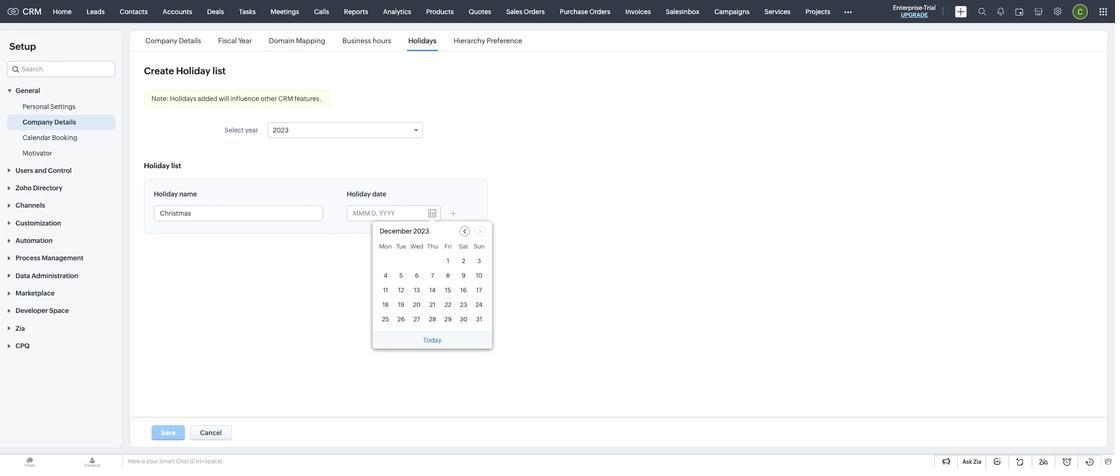 Task type: vqa. For each thing, say whether or not it's contained in the screenshot.


Task type: locate. For each thing, give the bounding box(es) containing it.
company details down accounts
[[145, 37, 201, 45]]

list
[[137, 31, 531, 51]]

crm
[[23, 7, 42, 16], [278, 95, 293, 103]]

17
[[476, 287, 482, 294]]

management
[[42, 255, 83, 262]]

sales orders
[[506, 8, 545, 15]]

14
[[429, 287, 436, 294]]

invoices link
[[618, 0, 659, 23]]

orders right purchase
[[589, 8, 611, 15]]

leads link
[[79, 0, 112, 23]]

control
[[48, 167, 72, 174]]

Other Modules field
[[838, 4, 858, 19]]

create menu element
[[950, 0, 973, 23]]

4 row from the top
[[379, 284, 486, 297]]

directory
[[33, 184, 62, 192]]

profile element
[[1067, 0, 1094, 23]]

company up the create
[[145, 37, 178, 45]]

sales
[[506, 8, 522, 15]]

1 vertical spatial holidays
[[170, 95, 196, 103]]

Holiday name text field
[[154, 206, 323, 221]]

0 vertical spatial details
[[179, 37, 201, 45]]

row containing 18
[[379, 299, 486, 312]]

0 horizontal spatial company details link
[[23, 118, 76, 127]]

1 horizontal spatial details
[[179, 37, 201, 45]]

3 row from the top
[[379, 270, 486, 282]]

holiday name
[[154, 191, 197, 198]]

0 horizontal spatial cell
[[395, 255, 408, 268]]

None field
[[7, 61, 115, 77]]

quotes
[[469, 8, 491, 15]]

0 horizontal spatial details
[[54, 119, 76, 126]]

company details link
[[144, 37, 203, 45], [23, 118, 76, 127]]

personal settings
[[23, 103, 76, 111]]

setup
[[9, 41, 36, 52]]

zia button
[[0, 320, 122, 337]]

holiday
[[176, 65, 210, 76], [144, 162, 170, 170], [154, 191, 178, 198], [347, 191, 371, 198]]

list containing company details
[[137, 31, 531, 51]]

wednesday column header
[[410, 243, 423, 253]]

general
[[16, 87, 40, 95]]

1 horizontal spatial crm
[[278, 95, 293, 103]]

2 row from the top
[[379, 255, 486, 268]]

orders inside sales orders link
[[524, 8, 545, 15]]

date
[[372, 191, 386, 198]]

1 vertical spatial company
[[23, 119, 53, 126]]

1 vertical spatial 2023
[[413, 228, 429, 235]]

search element
[[973, 0, 992, 23]]

list up will
[[213, 65, 226, 76]]

row containing 4
[[379, 270, 486, 282]]

28
[[429, 316, 436, 323]]

cell down tuesday column header
[[395, 255, 408, 268]]

20
[[413, 302, 421, 309]]

1 horizontal spatial zia
[[974, 459, 982, 466]]

orders for purchase orders
[[589, 8, 611, 15]]

row containing 11
[[379, 284, 486, 297]]

1 horizontal spatial orders
[[589, 8, 611, 15]]

purchase
[[560, 8, 588, 15]]

holiday for holiday date
[[347, 191, 371, 198]]

1 vertical spatial zia
[[974, 459, 982, 466]]

contacts
[[120, 8, 148, 15]]

26
[[398, 316, 405, 323]]

zoho
[[16, 184, 32, 192]]

holidays down products link
[[408, 37, 437, 45]]

2023 inside field
[[273, 127, 289, 134]]

details inside list
[[179, 37, 201, 45]]

13
[[414, 287, 420, 294]]

today
[[423, 337, 442, 344]]

5 row from the top
[[379, 299, 486, 312]]

salesinbox
[[666, 8, 700, 15]]

row containing mon
[[379, 243, 486, 253]]

details up booking at the left
[[54, 119, 76, 126]]

cell
[[395, 255, 408, 268], [410, 255, 423, 268], [426, 255, 439, 268]]

1 horizontal spatial cell
[[410, 255, 423, 268]]

zia right ask
[[974, 459, 982, 466]]

15
[[445, 287, 451, 294]]

added
[[198, 95, 217, 103]]

2 horizontal spatial cell
[[426, 255, 439, 268]]

0 horizontal spatial 2023
[[273, 127, 289, 134]]

your
[[146, 459, 158, 465]]

products
[[426, 8, 454, 15]]

1 orders from the left
[[524, 8, 545, 15]]

zoho directory
[[16, 184, 62, 192]]

0 horizontal spatial zia
[[16, 325, 25, 333]]

1 horizontal spatial company details link
[[144, 37, 203, 45]]

company up 'calendar'
[[23, 119, 53, 126]]

Search text field
[[8, 62, 115, 77]]

0 horizontal spatial orders
[[524, 8, 545, 15]]

fiscal year
[[218, 37, 252, 45]]

marketplace
[[16, 290, 55, 297]]

18
[[383, 302, 389, 309]]

sat
[[459, 243, 468, 250]]

meetings link
[[263, 0, 307, 23]]

company details link down accounts
[[144, 37, 203, 45]]

company details down personal settings link
[[23, 119, 76, 126]]

signals element
[[992, 0, 1010, 23]]

orders inside purchase orders "link"
[[589, 8, 611, 15]]

holidays right note:
[[170, 95, 196, 103]]

channels
[[16, 202, 45, 210]]

2023
[[273, 127, 289, 134], [413, 228, 429, 235]]

2023 up wed
[[413, 228, 429, 235]]

0 horizontal spatial holidays
[[170, 95, 196, 103]]

0 vertical spatial company
[[145, 37, 178, 45]]

30
[[460, 316, 468, 323]]

12
[[398, 287, 404, 294]]

16
[[461, 287, 467, 294]]

crm right other on the left of page
[[278, 95, 293, 103]]

settings
[[50, 103, 76, 111]]

2023 right year
[[273, 127, 289, 134]]

24
[[476, 302, 483, 309]]

enterprise-trial upgrade
[[893, 4, 936, 18]]

process management button
[[0, 249, 122, 267]]

company
[[145, 37, 178, 45], [23, 119, 53, 126]]

0 horizontal spatial company details
[[23, 119, 76, 126]]

create menu image
[[955, 6, 967, 17]]

23
[[460, 302, 467, 309]]

monday column header
[[379, 243, 392, 253]]

calendar booking link
[[23, 133, 77, 143]]

1 cell from the left
[[395, 255, 408, 268]]

row
[[379, 243, 486, 253], [379, 255, 486, 268], [379, 270, 486, 282], [379, 284, 486, 297], [379, 299, 486, 312], [379, 313, 486, 326]]

1 horizontal spatial company
[[145, 37, 178, 45]]

2 orders from the left
[[589, 8, 611, 15]]

0 vertical spatial 2023
[[273, 127, 289, 134]]

orders right 'sales'
[[524, 8, 545, 15]]

fiscal year link
[[217, 37, 253, 45]]

cell down wednesday column header
[[410, 255, 423, 268]]

hours
[[373, 37, 391, 45]]

row containing 25
[[379, 313, 486, 326]]

zia up cpq
[[16, 325, 25, 333]]

administration
[[32, 272, 78, 280]]

grid
[[373, 241, 492, 332]]

motivator
[[23, 150, 52, 157]]

customization
[[16, 220, 61, 227]]

27
[[414, 316, 420, 323]]

home
[[53, 8, 72, 15]]

6 row from the top
[[379, 313, 486, 326]]

5
[[399, 272, 403, 280]]

31
[[476, 316, 482, 323]]

1 vertical spatial list
[[171, 162, 181, 170]]

reports link
[[337, 0, 376, 23]]

and
[[35, 167, 47, 174]]

wed
[[410, 243, 423, 250]]

accounts
[[163, 8, 192, 15]]

1 row from the top
[[379, 243, 486, 253]]

features.
[[295, 95, 322, 103]]

details
[[179, 37, 201, 45], [54, 119, 76, 126]]

0 vertical spatial company details
[[145, 37, 201, 45]]

data administration button
[[0, 267, 122, 285]]

0 vertical spatial list
[[213, 65, 226, 76]]

select year
[[225, 127, 258, 134]]

holiday up holiday name
[[144, 162, 170, 170]]

developer
[[16, 307, 48, 315]]

holiday left name on the left of page
[[154, 191, 178, 198]]

marketplace button
[[0, 285, 122, 302]]

orders for sales orders
[[524, 8, 545, 15]]

0 horizontal spatial company
[[23, 119, 53, 126]]

search image
[[978, 8, 986, 16]]

holiday left date
[[347, 191, 371, 198]]

0 vertical spatial holidays
[[408, 37, 437, 45]]

1 vertical spatial crm
[[278, 95, 293, 103]]

chats image
[[0, 456, 59, 469]]

0 vertical spatial zia
[[16, 325, 25, 333]]

8
[[446, 272, 450, 280]]

crm left home link
[[23, 7, 42, 16]]

2023 field
[[268, 122, 423, 138]]

1 vertical spatial details
[[54, 119, 76, 126]]

details up create holiday list at top left
[[179, 37, 201, 45]]

sunday column header
[[473, 243, 486, 253]]

company details inside general region
[[23, 119, 76, 126]]

1 horizontal spatial list
[[213, 65, 226, 76]]

motivator link
[[23, 149, 52, 158]]

1 vertical spatial company details
[[23, 119, 76, 126]]

9
[[462, 272, 466, 280]]

0 vertical spatial crm
[[23, 7, 42, 16]]

0 horizontal spatial crm
[[23, 7, 42, 16]]

company details link down personal settings link
[[23, 118, 76, 127]]

holidays
[[408, 37, 437, 45], [170, 95, 196, 103]]

note: holidays added will influence other crm features.
[[152, 95, 322, 103]]

list up holiday name
[[171, 162, 181, 170]]

thu
[[427, 243, 438, 250]]

cell down the thursday column header
[[426, 255, 439, 268]]



Task type: describe. For each thing, give the bounding box(es) containing it.
ask
[[963, 459, 972, 466]]

domain mapping link
[[268, 37, 327, 45]]

tasks link
[[231, 0, 263, 23]]

MMM d, yyyy text field
[[347, 206, 423, 221]]

zoho directory button
[[0, 179, 122, 197]]

deals link
[[200, 0, 231, 23]]

grid containing mon
[[373, 241, 492, 332]]

1 horizontal spatial holidays
[[408, 37, 437, 45]]

data administration
[[16, 272, 78, 280]]

influence
[[230, 95, 259, 103]]

automation
[[16, 237, 53, 245]]

1 horizontal spatial 2023
[[413, 228, 429, 235]]

general region
[[0, 99, 122, 162]]

here is your smart chat (ctrl+space)
[[128, 459, 222, 465]]

booking
[[52, 134, 77, 142]]

calendar image
[[1016, 8, 1024, 15]]

holiday up added
[[176, 65, 210, 76]]

customization button
[[0, 214, 122, 232]]

data
[[16, 272, 30, 280]]

name
[[179, 191, 197, 198]]

3
[[477, 258, 481, 265]]

services
[[765, 8, 791, 15]]

select
[[225, 127, 244, 134]]

cpq button
[[0, 337, 122, 355]]

mapping
[[296, 37, 325, 45]]

december
[[380, 228, 412, 235]]

company inside general region
[[23, 119, 53, 126]]

analytics link
[[376, 0, 419, 23]]

today button
[[373, 332, 492, 349]]

leads
[[87, 8, 105, 15]]

space
[[49, 307, 69, 315]]

year
[[238, 37, 252, 45]]

2 cell from the left
[[410, 255, 423, 268]]

business
[[342, 37, 371, 45]]

29
[[445, 316, 452, 323]]

row containing 1
[[379, 255, 486, 268]]

personal
[[23, 103, 49, 111]]

campaigns link
[[707, 0, 757, 23]]

upgrade
[[901, 12, 928, 18]]

0 vertical spatial company details link
[[144, 37, 203, 45]]

process
[[16, 255, 40, 262]]

accounts link
[[155, 0, 200, 23]]

salesinbox link
[[659, 0, 707, 23]]

6
[[415, 272, 419, 280]]

details inside general region
[[54, 119, 76, 126]]

21
[[430, 302, 436, 309]]

0 horizontal spatial list
[[171, 162, 181, 170]]

quotes link
[[461, 0, 499, 23]]

holiday date
[[347, 191, 386, 198]]

cpq
[[16, 343, 30, 350]]

holiday for holiday name
[[154, 191, 178, 198]]

calendar
[[23, 134, 51, 142]]

profile image
[[1073, 4, 1088, 19]]

holiday for holiday list
[[144, 162, 170, 170]]

holidays link
[[407, 37, 438, 45]]

other
[[261, 95, 277, 103]]

fiscal
[[218, 37, 237, 45]]

campaigns
[[715, 8, 750, 15]]

company inside list
[[145, 37, 178, 45]]

trial
[[924, 4, 936, 11]]

projects link
[[798, 0, 838, 23]]

thursday column header
[[426, 243, 439, 253]]

10
[[476, 272, 483, 280]]

analytics
[[383, 8, 411, 15]]

automation button
[[0, 232, 122, 249]]

december 2023
[[380, 228, 429, 235]]

users and control button
[[0, 162, 122, 179]]

general button
[[0, 82, 122, 99]]

process management
[[16, 255, 83, 262]]

preference
[[487, 37, 522, 45]]

holiday list
[[144, 162, 181, 170]]

here
[[128, 459, 140, 465]]

is
[[141, 459, 145, 465]]

1 vertical spatial company details link
[[23, 118, 76, 127]]

projects
[[806, 8, 831, 15]]

invoices
[[626, 8, 651, 15]]

4
[[384, 272, 388, 280]]

cancel button
[[190, 426, 232, 441]]

hierarchy preference
[[454, 37, 522, 45]]

purchase orders link
[[552, 0, 618, 23]]

chat
[[176, 459, 189, 465]]

11
[[383, 287, 388, 294]]

fri
[[445, 243, 452, 250]]

1
[[447, 258, 449, 265]]

contacts image
[[63, 456, 122, 469]]

business hours link
[[341, 37, 393, 45]]

(ctrl+space)
[[190, 459, 222, 465]]

developer space button
[[0, 302, 122, 320]]

friday column header
[[442, 243, 454, 253]]

cancel
[[200, 430, 222, 437]]

zia inside dropdown button
[[16, 325, 25, 333]]

3 cell from the left
[[426, 255, 439, 268]]

tuesday column header
[[395, 243, 408, 253]]

signals image
[[998, 8, 1004, 16]]

year
[[245, 127, 258, 134]]

saturday column header
[[457, 243, 470, 253]]

products link
[[419, 0, 461, 23]]

1 horizontal spatial company details
[[145, 37, 201, 45]]

tue
[[396, 243, 406, 250]]

smart
[[159, 459, 175, 465]]

hierarchy
[[454, 37, 485, 45]]

domain
[[269, 37, 295, 45]]



